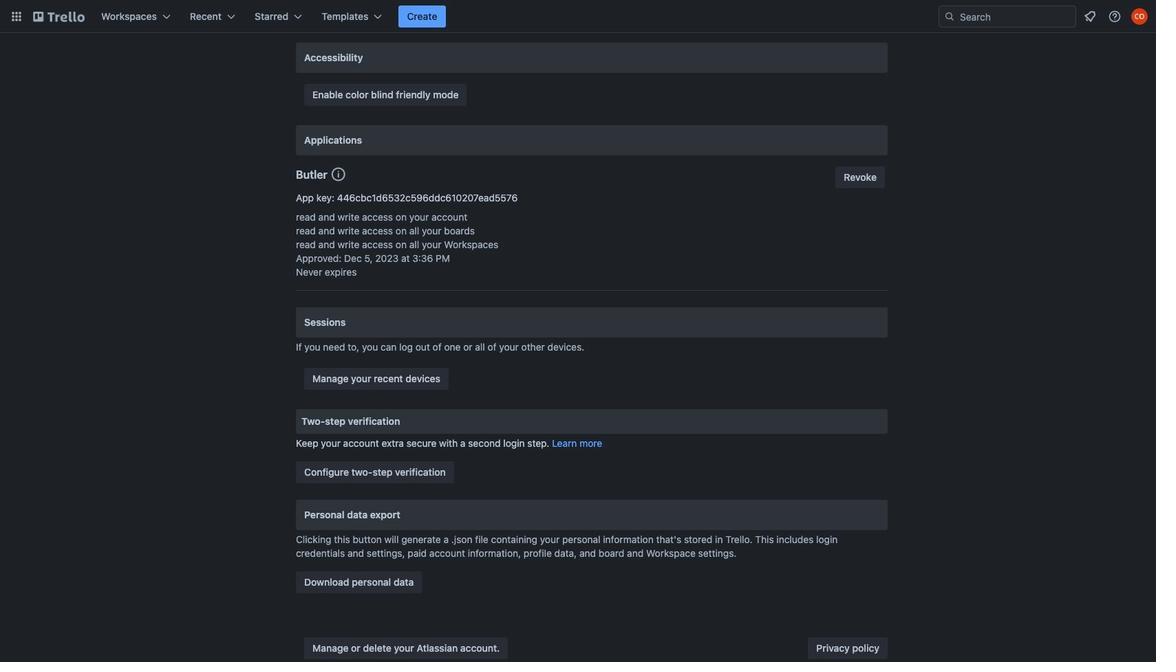 Task type: vqa. For each thing, say whether or not it's contained in the screenshot.
the
no



Task type: locate. For each thing, give the bounding box(es) containing it.
0 notifications image
[[1082, 8, 1098, 25]]

christina overa (christinaovera) image
[[1131, 8, 1148, 25]]

None button
[[836, 167, 885, 189]]

search image
[[944, 11, 955, 22]]



Task type: describe. For each thing, give the bounding box(es) containing it.
back to home image
[[33, 6, 85, 28]]

primary element
[[0, 0, 1156, 33]]

Search field
[[955, 7, 1076, 26]]

open information menu image
[[1108, 10, 1122, 23]]



